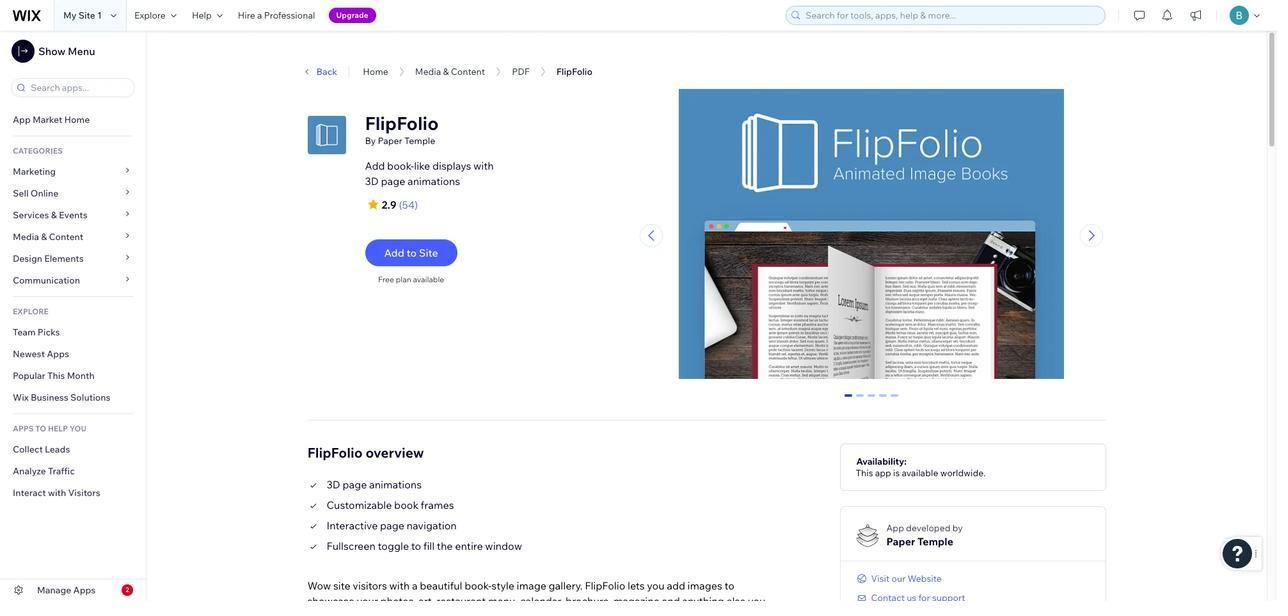 Task type: describe. For each thing, give the bounding box(es) containing it.
flipfolio overview
[[308, 444, 424, 461]]

gallery.
[[549, 579, 583, 592]]

explore
[[134, 10, 166, 21]]

my site 1
[[63, 10, 102, 21]]

newest
[[13, 348, 45, 360]]

1 vertical spatial 3d
[[327, 478, 340, 491]]

apps for newest apps
[[47, 348, 69, 360]]

showcase
[[308, 595, 355, 601]]

)
[[415, 198, 418, 211]]

add
[[667, 579, 686, 592]]

flipfolio inside wow site visitors with a beautiful book-style image gallery. flipfolio lets you add images to showcase your photos, art, restaurant menu, calendar, brochure, magazine and anything else yo
[[585, 579, 626, 592]]

popular this month
[[13, 370, 95, 382]]

free plan available
[[378, 275, 444, 284]]

app
[[876, 467, 892, 479]]

(
[[399, 198, 402, 211]]

hire a professional link
[[230, 0, 323, 31]]

developed by paper temple image
[[856, 524, 879, 547]]

you
[[647, 579, 665, 592]]

1 vertical spatial 1
[[858, 394, 863, 406]]

1 horizontal spatial content
[[451, 66, 485, 77]]

3
[[881, 394, 886, 406]]

manage
[[37, 585, 71, 596]]

2 inside sidebar element
[[126, 586, 129, 594]]

media & content inside sidebar element
[[13, 231, 83, 243]]

apps to help you
[[13, 424, 87, 433]]

navigation
[[407, 519, 457, 532]]

images
[[688, 579, 723, 592]]

show
[[38, 45, 66, 58]]

displays
[[433, 159, 471, 172]]

app market home
[[13, 114, 90, 125]]

popular
[[13, 370, 45, 382]]

content inside media & content link
[[49, 231, 83, 243]]

availability:
[[857, 456, 907, 467]]

team
[[13, 327, 36, 338]]

beautiful
[[420, 579, 463, 592]]

sell online
[[13, 188, 58, 199]]

interactive page navigation
[[327, 519, 457, 532]]

flipfolio for flipfolio by paper temple
[[365, 112, 439, 134]]

visit our website
[[872, 573, 942, 584]]

sidebar element
[[0, 31, 147, 601]]

with inside the add book-like displays with 3d page animations
[[474, 159, 494, 172]]

3d page animations
[[327, 478, 422, 491]]

marketing link
[[0, 161, 146, 182]]

traffic
[[48, 465, 75, 477]]

site
[[334, 579, 351, 592]]

is
[[894, 467, 900, 479]]

collect
[[13, 444, 43, 455]]

app market home link
[[0, 109, 146, 131]]

wix business solutions
[[13, 392, 111, 403]]

0
[[847, 394, 852, 406]]

interact with visitors
[[13, 487, 100, 499]]

photos,
[[381, 595, 416, 601]]

1 horizontal spatial 2
[[870, 394, 875, 406]]

0 vertical spatial media & content
[[415, 66, 485, 77]]

else
[[727, 595, 746, 601]]

brochure,
[[566, 595, 612, 601]]

visit
[[872, 573, 890, 584]]

availability: this app is available worldwide.
[[856, 456, 986, 479]]

apps for manage apps
[[73, 585, 96, 596]]

fullscreen toggle to fill the entire window
[[327, 539, 522, 552]]

add book-like displays with 3d page animations
[[365, 159, 494, 188]]

interact
[[13, 487, 46, 499]]

add for add book-like displays with 3d page animations
[[365, 159, 385, 172]]

54
[[402, 198, 415, 211]]

overview
[[366, 444, 424, 461]]

newest apps
[[13, 348, 69, 360]]

available inside availability: this app is available worldwide.
[[902, 467, 939, 479]]

services & events link
[[0, 204, 146, 226]]

interactive
[[327, 519, 378, 532]]

visit our website link
[[856, 573, 942, 584]]

3d inside the add book-like displays with 3d page animations
[[365, 175, 379, 188]]

wix
[[13, 392, 29, 403]]

analyze
[[13, 465, 46, 477]]

paper inside app developed by paper temple
[[887, 535, 916, 548]]

and
[[662, 595, 680, 601]]

events
[[59, 209, 88, 221]]

animations inside the add book-like displays with 3d page animations
[[408, 175, 460, 188]]

to inside button
[[407, 246, 417, 259]]

design elements link
[[0, 248, 146, 270]]

explore
[[13, 307, 49, 316]]

show menu button
[[12, 40, 95, 63]]

plan
[[396, 275, 411, 284]]

& for services & events link
[[51, 209, 57, 221]]

media inside sidebar element
[[13, 231, 39, 243]]

with inside wow site visitors with a beautiful book-style image gallery. flipfolio lets you add images to showcase your photos, art, restaurant menu, calendar, brochure, magazine and anything else yo
[[390, 579, 410, 592]]

categories
[[13, 146, 63, 156]]

professional
[[264, 10, 315, 21]]

book- inside wow site visitors with a beautiful book-style image gallery. flipfolio lets you add images to showcase your photos, art, restaurant menu, calendar, brochure, magazine and anything else yo
[[465, 579, 492, 592]]

1 vertical spatial animations
[[369, 478, 422, 491]]

site inside button
[[419, 246, 438, 259]]

anything
[[683, 595, 724, 601]]

app for app developed by paper temple
[[887, 522, 905, 534]]

calendar,
[[520, 595, 564, 601]]

design
[[13, 253, 42, 264]]

wix business solutions link
[[0, 387, 146, 408]]

back button
[[301, 66, 337, 77]]

manage apps
[[37, 585, 96, 596]]

image
[[517, 579, 547, 592]]

by
[[365, 135, 376, 147]]

fill
[[424, 539, 435, 552]]

communication
[[13, 275, 82, 286]]

a inside wow site visitors with a beautiful book-style image gallery. flipfolio lets you add images to showcase your photos, art, restaurant menu, calendar, brochure, magazine and anything else yo
[[412, 579, 418, 592]]

book
[[394, 498, 419, 511]]

team picks link
[[0, 321, 146, 343]]

lets
[[628, 579, 645, 592]]

magazine
[[614, 595, 660, 601]]

collect leads
[[13, 444, 70, 455]]



Task type: locate. For each thing, give the bounding box(es) containing it.
0 vertical spatial app
[[13, 114, 31, 125]]

0 horizontal spatial media
[[13, 231, 39, 243]]

app developed by paper temple
[[887, 522, 963, 548]]

3d up customizable
[[327, 478, 340, 491]]

1 horizontal spatial paper
[[887, 535, 916, 548]]

1 vertical spatial temple
[[918, 535, 954, 548]]

1 vertical spatial media
[[13, 231, 39, 243]]

services
[[13, 209, 49, 221]]

pdf link
[[512, 66, 530, 77]]

0 vertical spatial paper
[[378, 135, 403, 147]]

0 vertical spatial book-
[[387, 159, 414, 172]]

this left app
[[856, 467, 874, 479]]

page for 3d page animations
[[343, 478, 367, 491]]

1 horizontal spatial home
[[363, 66, 389, 77]]

& for the left media & content link
[[41, 231, 47, 243]]

1 horizontal spatial media
[[415, 66, 441, 77]]

0 horizontal spatial content
[[49, 231, 83, 243]]

elements
[[44, 253, 84, 264]]

media & content
[[415, 66, 485, 77], [13, 231, 83, 243]]

add for add to site
[[384, 246, 405, 259]]

media up design
[[13, 231, 39, 243]]

0 vertical spatial page
[[381, 175, 406, 188]]

paper inside flipfolio by paper temple
[[378, 135, 403, 147]]

interact with visitors link
[[0, 482, 146, 504]]

home right back
[[363, 66, 389, 77]]

help button
[[184, 0, 230, 31]]

apps right manage
[[73, 585, 96, 596]]

1 horizontal spatial available
[[902, 467, 939, 479]]

2 left the 3
[[870, 394, 875, 406]]

0 horizontal spatial paper
[[378, 135, 403, 147]]

to up else
[[725, 579, 735, 592]]

1 horizontal spatial temple
[[918, 535, 954, 548]]

animations up customizable book frames
[[369, 478, 422, 491]]

book- inside the add book-like displays with 3d page animations
[[387, 159, 414, 172]]

your
[[357, 595, 378, 601]]

1 vertical spatial media & content
[[13, 231, 83, 243]]

to
[[407, 246, 417, 259], [412, 539, 421, 552], [725, 579, 735, 592]]

toggle
[[378, 539, 409, 552]]

my
[[63, 10, 77, 21]]

business
[[31, 392, 68, 403]]

0 vertical spatial home
[[363, 66, 389, 77]]

0 vertical spatial &
[[443, 66, 449, 77]]

back
[[317, 66, 337, 77]]

site
[[79, 10, 95, 21], [419, 246, 438, 259]]

upgrade button
[[329, 8, 376, 23]]

upgrade
[[336, 10, 369, 20]]

add to site
[[384, 246, 438, 259]]

0 1 2 3 4
[[847, 394, 898, 406]]

solutions
[[70, 392, 111, 403]]

flipfolio right pdf
[[557, 66, 593, 77]]

1 vertical spatial &
[[51, 209, 57, 221]]

apps up popular this month
[[47, 348, 69, 360]]

0 vertical spatial with
[[474, 159, 494, 172]]

1 vertical spatial app
[[887, 522, 905, 534]]

page for interactive page navigation
[[380, 519, 405, 532]]

developed
[[907, 522, 951, 534]]

content left pdf
[[451, 66, 485, 77]]

home link
[[363, 66, 389, 77]]

services & events
[[13, 209, 88, 221]]

0 horizontal spatial with
[[48, 487, 66, 499]]

window
[[485, 539, 522, 552]]

temple
[[405, 135, 436, 147], [918, 535, 954, 548]]

2 vertical spatial with
[[390, 579, 410, 592]]

the
[[437, 539, 453, 552]]

a
[[257, 10, 262, 21], [412, 579, 418, 592]]

0 horizontal spatial media & content
[[13, 231, 83, 243]]

0 vertical spatial 2
[[870, 394, 875, 406]]

animations down the like
[[408, 175, 460, 188]]

page inside the add book-like displays with 3d page animations
[[381, 175, 406, 188]]

0 vertical spatial this
[[47, 370, 65, 382]]

0 horizontal spatial 2
[[126, 586, 129, 594]]

flipfolio preview 0 image
[[680, 89, 1065, 385]]

1 horizontal spatial this
[[856, 467, 874, 479]]

flipfolio inside button
[[557, 66, 593, 77]]

sell
[[13, 188, 29, 199]]

app
[[13, 114, 31, 125], [887, 522, 905, 534]]

0 vertical spatial 3d
[[365, 175, 379, 188]]

0 horizontal spatial media & content link
[[0, 226, 146, 248]]

art,
[[419, 595, 435, 601]]

temple inside flipfolio by paper temple
[[405, 135, 436, 147]]

1 vertical spatial content
[[49, 231, 83, 243]]

online
[[31, 188, 58, 199]]

wow site visitors with a beautiful book-style image gallery. flipfolio lets you add images to showcase your photos, art, restaurant menu, calendar, brochure, magazine and anything else yo
[[308, 579, 766, 601]]

1 horizontal spatial 3d
[[365, 175, 379, 188]]

2 vertical spatial page
[[380, 519, 405, 532]]

content up elements
[[49, 231, 83, 243]]

0 vertical spatial apps
[[47, 348, 69, 360]]

marketing
[[13, 166, 56, 177]]

1 vertical spatial 2
[[126, 586, 129, 594]]

team picks
[[13, 327, 60, 338]]

1 horizontal spatial apps
[[73, 585, 96, 596]]

flipfolio up "brochure,"
[[585, 579, 626, 592]]

0 vertical spatial content
[[451, 66, 485, 77]]

flipfolio logo image
[[308, 116, 346, 154]]

0 vertical spatial a
[[257, 10, 262, 21]]

paper down the developed
[[887, 535, 916, 548]]

1 vertical spatial available
[[902, 467, 939, 479]]

2 right manage apps
[[126, 586, 129, 594]]

0 horizontal spatial home
[[64, 114, 90, 125]]

1 vertical spatial site
[[419, 246, 438, 259]]

app inside sidebar element
[[13, 114, 31, 125]]

this
[[47, 370, 65, 382], [856, 467, 874, 479]]

a right 'hire'
[[257, 10, 262, 21]]

add
[[365, 159, 385, 172], [384, 246, 405, 259]]

available right is
[[902, 467, 939, 479]]

to up free plan available
[[407, 246, 417, 259]]

paper
[[378, 135, 403, 147], [887, 535, 916, 548]]

temple down the developed
[[918, 535, 954, 548]]

0 vertical spatial available
[[413, 275, 444, 284]]

site up free plan available
[[419, 246, 438, 259]]

1 horizontal spatial with
[[390, 579, 410, 592]]

help
[[192, 10, 212, 21]]

1 horizontal spatial 1
[[858, 394, 863, 406]]

1 vertical spatial media & content link
[[0, 226, 146, 248]]

0 horizontal spatial app
[[13, 114, 31, 125]]

this up wix business solutions
[[47, 370, 65, 382]]

page up customizable
[[343, 478, 367, 491]]

0 vertical spatial 1
[[97, 10, 102, 21]]

flipfolio
[[557, 66, 593, 77], [365, 112, 439, 134], [308, 444, 363, 461], [585, 579, 626, 592]]

book-
[[387, 159, 414, 172], [465, 579, 492, 592]]

0 vertical spatial temple
[[405, 135, 436, 147]]

to
[[35, 424, 46, 433]]

show menu
[[38, 45, 95, 58]]

you
[[70, 424, 87, 433]]

0 horizontal spatial 1
[[97, 10, 102, 21]]

2 horizontal spatial with
[[474, 159, 494, 172]]

2 vertical spatial &
[[41, 231, 47, 243]]

content
[[451, 66, 485, 77], [49, 231, 83, 243]]

temple inside app developed by paper temple
[[918, 535, 954, 548]]

0 vertical spatial site
[[79, 10, 95, 21]]

Search apps... field
[[27, 79, 131, 97]]

1 vertical spatial with
[[48, 487, 66, 499]]

1 vertical spatial book-
[[465, 579, 492, 592]]

1 vertical spatial to
[[412, 539, 421, 552]]

1 right 0
[[858, 394, 863, 406]]

app inside app developed by paper temple
[[887, 522, 905, 534]]

customizable book frames
[[327, 498, 454, 511]]

media & content link
[[415, 66, 485, 77], [0, 226, 146, 248]]

style
[[492, 579, 515, 592]]

0 horizontal spatial 3d
[[327, 478, 340, 491]]

flipfolio for flipfolio
[[557, 66, 593, 77]]

2.9 ( 54 )
[[382, 198, 418, 211]]

our
[[892, 573, 906, 584]]

by
[[953, 522, 963, 534]]

0 horizontal spatial book-
[[387, 159, 414, 172]]

animations
[[408, 175, 460, 188], [369, 478, 422, 491]]

a up photos,
[[412, 579, 418, 592]]

flipfolio button
[[550, 62, 599, 81]]

this for availability:
[[856, 467, 874, 479]]

free
[[378, 275, 394, 284]]

flipfolio for flipfolio overview
[[308, 444, 363, 461]]

home inside sidebar element
[[64, 114, 90, 125]]

0 vertical spatial media
[[415, 66, 441, 77]]

0 horizontal spatial apps
[[47, 348, 69, 360]]

design elements
[[13, 253, 84, 264]]

1 vertical spatial home
[[64, 114, 90, 125]]

0 vertical spatial media & content link
[[415, 66, 485, 77]]

1 vertical spatial page
[[343, 478, 367, 491]]

newest apps link
[[0, 343, 146, 365]]

pdf
[[512, 66, 530, 77]]

1 horizontal spatial book-
[[465, 579, 492, 592]]

paper right the by
[[378, 135, 403, 147]]

this inside availability: this app is available worldwide.
[[856, 467, 874, 479]]

app left market
[[13, 114, 31, 125]]

0 horizontal spatial available
[[413, 275, 444, 284]]

3d
[[365, 175, 379, 188], [327, 478, 340, 491]]

book- up restaurant
[[465, 579, 492, 592]]

2 vertical spatial to
[[725, 579, 735, 592]]

add to site button
[[365, 239, 458, 266]]

home right market
[[64, 114, 90, 125]]

0 vertical spatial to
[[407, 246, 417, 259]]

to left fill
[[412, 539, 421, 552]]

site right the my
[[79, 10, 95, 21]]

1 horizontal spatial &
[[51, 209, 57, 221]]

to inside wow site visitors with a beautiful book-style image gallery. flipfolio lets you add images to showcase your photos, art, restaurant menu, calendar, brochure, magazine and anything else yo
[[725, 579, 735, 592]]

with down traffic
[[48, 487, 66, 499]]

apps inside newest apps link
[[47, 348, 69, 360]]

flipfolio up "3d page animations" in the left of the page
[[308, 444, 363, 461]]

0 horizontal spatial &
[[41, 231, 47, 243]]

0 horizontal spatial this
[[47, 370, 65, 382]]

1 vertical spatial this
[[856, 467, 874, 479]]

this for popular
[[47, 370, 65, 382]]

flipfolio up the by
[[365, 112, 439, 134]]

Search for tools, apps, help & more... field
[[802, 6, 1102, 24]]

3d down the by
[[365, 175, 379, 188]]

customizable
[[327, 498, 392, 511]]

0 horizontal spatial a
[[257, 10, 262, 21]]

1 right the my
[[97, 10, 102, 21]]

add inside the add book-like displays with 3d page animations
[[365, 159, 385, 172]]

1 horizontal spatial site
[[419, 246, 438, 259]]

0 vertical spatial add
[[365, 159, 385, 172]]

help
[[48, 424, 68, 433]]

website
[[908, 573, 942, 584]]

temple up the like
[[405, 135, 436, 147]]

page up 2.9
[[381, 175, 406, 188]]

1 horizontal spatial media & content link
[[415, 66, 485, 77]]

1 horizontal spatial media & content
[[415, 66, 485, 77]]

1 vertical spatial a
[[412, 579, 418, 592]]

leads
[[45, 444, 70, 455]]

add down the by
[[365, 159, 385, 172]]

add inside button
[[384, 246, 405, 259]]

1 horizontal spatial app
[[887, 522, 905, 534]]

picks
[[38, 327, 60, 338]]

book- down flipfolio by paper temple
[[387, 159, 414, 172]]

worldwide.
[[941, 467, 986, 479]]

page up toggle
[[380, 519, 405, 532]]

1 vertical spatial add
[[384, 246, 405, 259]]

menu
[[68, 45, 95, 58]]

0 vertical spatial animations
[[408, 175, 460, 188]]

home
[[363, 66, 389, 77], [64, 114, 90, 125]]

2 horizontal spatial &
[[443, 66, 449, 77]]

with inside interact with visitors link
[[48, 487, 66, 499]]

collect leads link
[[0, 439, 146, 460]]

0 horizontal spatial site
[[79, 10, 95, 21]]

media
[[415, 66, 441, 77], [13, 231, 39, 243]]

add up free
[[384, 246, 405, 259]]

app for app market home
[[13, 114, 31, 125]]

1 vertical spatial paper
[[887, 535, 916, 548]]

media right home link at the left top of the page
[[415, 66, 441, 77]]

available right plan
[[413, 275, 444, 284]]

with up photos,
[[390, 579, 410, 592]]

1 horizontal spatial a
[[412, 579, 418, 592]]

1 vertical spatial apps
[[73, 585, 96, 596]]

like
[[414, 159, 430, 172]]

sell online link
[[0, 182, 146, 204]]

app right developed by paper temple image
[[887, 522, 905, 534]]

hire
[[238, 10, 255, 21]]

0 horizontal spatial temple
[[405, 135, 436, 147]]

with right displays
[[474, 159, 494, 172]]

this inside sidebar element
[[47, 370, 65, 382]]

communication link
[[0, 270, 146, 291]]

visitors
[[68, 487, 100, 499]]



Task type: vqa. For each thing, say whether or not it's contained in the screenshot.
communications-section 'Element'
no



